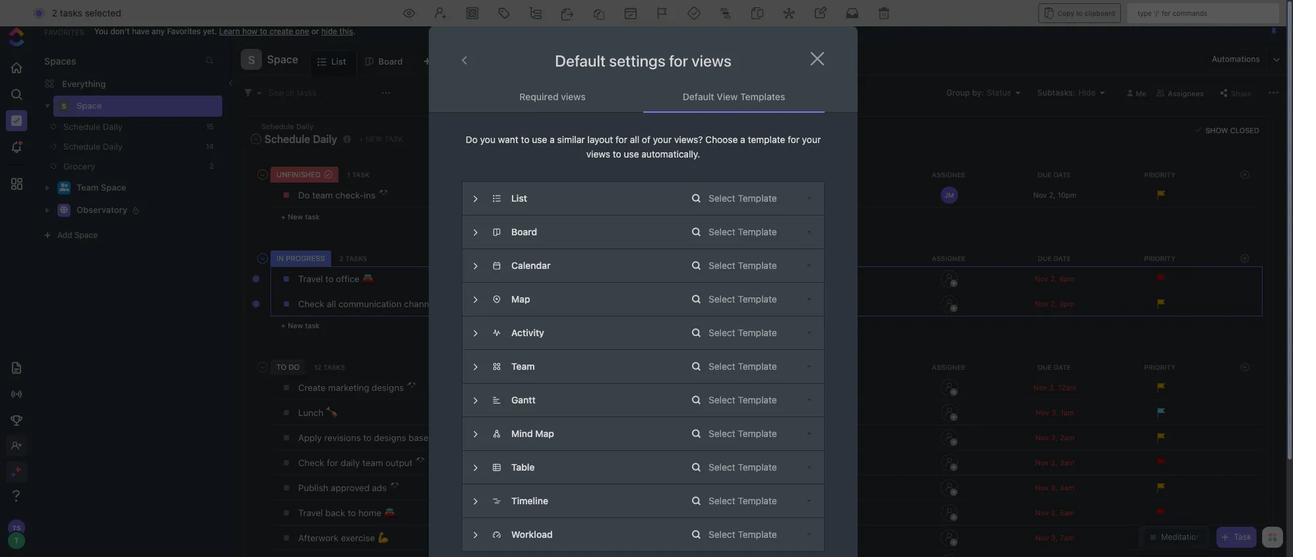 Task type: locate. For each thing, give the bounding box(es) containing it.
all inside the check all communication channels ⚒️ link
[[327, 299, 336, 309]]

board link
[[379, 50, 408, 75]]

8 select template from the top
[[709, 428, 777, 440]]

use left similar
[[532, 134, 548, 145]]

views?
[[675, 134, 703, 145]]

0 horizontal spatial want
[[498, 134, 519, 145]]

1 vertical spatial + new task
[[281, 212, 320, 221]]

travel left back
[[298, 508, 323, 519]]

1 horizontal spatial board
[[512, 226, 537, 238]]

select template for table
[[709, 462, 777, 473]]

new down travel to office 🚘
[[288, 321, 303, 330]]

to inside travel to office 🚘 link
[[326, 274, 334, 284]]

designs right marketing on the bottom
[[372, 383, 404, 393]]

daily up grocery link
[[103, 141, 123, 152]]

do for do you want to use a similar layout for all of your views? choose a template for your views to use automatically.
[[466, 134, 478, 145]]

1 vertical spatial all
[[327, 299, 336, 309]]

10 select from the top
[[709, 496, 736, 507]]

you inside do you want to use a similar layout for all of your views? choose a template for your views to use automatically.
[[480, 134, 496, 145]]

check down apply
[[298, 458, 325, 469]]

team down grocery
[[77, 182, 99, 193]]

⚒️ up based
[[407, 383, 418, 393]]

how
[[242, 26, 258, 36]]

to left 'enable' on the top
[[563, 4, 572, 15]]

select for timeline
[[709, 496, 736, 507]]

want inside do you want to use a similar layout for all of your views? choose a template for your views to use automatically.
[[498, 134, 519, 145]]

1 select template from the top
[[709, 193, 777, 204]]

for
[[669, 51, 688, 70], [616, 134, 628, 145], [788, 134, 800, 145], [327, 458, 338, 469]]

7 select from the top
[[709, 395, 736, 406]]

1 select from the top
[[709, 193, 736, 204]]

11 select template from the top
[[709, 529, 777, 541]]

1 horizontal spatial a
[[741, 134, 746, 145]]

select template button for board
[[692, 216, 825, 249]]

use
[[532, 134, 548, 145], [624, 149, 639, 160]]

task down do team check-ins ⚒️
[[305, 212, 320, 221]]

board
[[379, 56, 403, 66], [512, 226, 537, 238]]

do
[[507, 4, 519, 15], [466, 134, 478, 145], [298, 190, 310, 201]]

2 select from the top
[[709, 226, 736, 238]]

new
[[366, 135, 383, 143], [288, 212, 303, 221], [288, 321, 303, 330]]

10 select template from the top
[[709, 496, 777, 507]]

schedule daily link up grocery link
[[51, 117, 201, 137]]

create marketing designs ⚒️
[[298, 383, 418, 393]]

1 horizontal spatial want
[[540, 4, 561, 15]]

check for check all communication channels ⚒️
[[298, 299, 325, 309]]

default settings for views
[[555, 51, 732, 70]]

+ new task down do team check-ins ⚒️
[[281, 212, 320, 221]]

1 vertical spatial views
[[561, 91, 586, 102]]

1 vertical spatial designs
[[374, 433, 406, 443]]

create
[[270, 26, 293, 36]]

9 template from the top
[[738, 462, 777, 473]]

hide
[[321, 26, 337, 36]]

7 select template from the top
[[709, 395, 777, 406]]

2 vertical spatial do
[[298, 190, 310, 201]]

1 horizontal spatial team
[[512, 361, 535, 372]]

1 horizontal spatial 2
[[210, 162, 214, 170]]

views down layout
[[587, 149, 611, 160]]

check for check for daily team output ⚒️
[[298, 458, 325, 469]]

select template button for mind map
[[692, 418, 825, 451]]

2 left "tasks"
[[52, 7, 57, 18]]

select template button for map
[[692, 283, 825, 316]]

8 template from the top
[[738, 428, 777, 440]]

task
[[385, 135, 403, 143], [305, 212, 320, 221], [305, 321, 320, 330]]

2 schedule daily link from the top
[[51, 137, 201, 156]]

1 vertical spatial board
[[512, 226, 537, 238]]

0 vertical spatial check
[[298, 299, 325, 309]]

4 select from the top
[[709, 294, 736, 305]]

0 vertical spatial do
[[507, 4, 519, 15]]

6 select template from the top
[[709, 361, 777, 372]]

1 vertical spatial default
[[683, 91, 715, 102]]

select template button for team
[[692, 351, 825, 384]]

2 down 14 at the left of page
[[210, 162, 214, 170]]

1 schedule daily link from the top
[[51, 117, 201, 137]]

globe image
[[60, 206, 68, 214]]

select for team
[[709, 361, 736, 372]]

6 template from the top
[[738, 361, 777, 372]]

Search tasks... text field
[[269, 84, 378, 102]]

1 vertical spatial 2
[[210, 162, 214, 170]]

this
[[771, 4, 787, 15], [340, 26, 353, 36]]

required
[[520, 91, 559, 102]]

your right template
[[803, 134, 821, 145]]

0 vertical spatial travel
[[298, 274, 323, 284]]

this right hide at the top of the page
[[340, 26, 353, 36]]

1 horizontal spatial your
[[803, 134, 821, 145]]

1 vertical spatial new
[[288, 212, 303, 221]]

2 horizontal spatial do
[[507, 4, 519, 15]]

select template button for workload
[[692, 519, 825, 552]]

approved
[[331, 483, 370, 494]]

🚘 inside travel to office 🚘 link
[[362, 274, 373, 284]]

3 select from the top
[[709, 260, 736, 271]]

0 horizontal spatial team
[[77, 182, 99, 193]]

based
[[409, 433, 434, 443]]

1 vertical spatial team
[[363, 458, 383, 469]]

schedule for 15
[[63, 121, 101, 132]]

your right of on the top of the page
[[653, 134, 672, 145]]

4 select template button from the top
[[692, 283, 825, 316]]

type '/' for commands field
[[1128, 3, 1280, 23]]

0 vertical spatial list
[[331, 56, 346, 67]]

2 select template from the top
[[709, 226, 777, 238]]

3 select template from the top
[[709, 260, 777, 271]]

⚒️
[[378, 190, 390, 201], [444, 299, 455, 309], [407, 383, 418, 393], [558, 433, 569, 443], [415, 458, 427, 469], [389, 483, 401, 494]]

closed
[[1231, 126, 1260, 134]]

1 horizontal spatial do
[[466, 134, 478, 145]]

1 vertical spatial travel
[[298, 508, 323, 519]]

8 select template button from the top
[[692, 418, 825, 451]]

new down do team check-ins ⚒️
[[288, 212, 303, 221]]

map right mind
[[536, 428, 554, 440]]

office
[[336, 274, 360, 284]]

travel inside travel back to home 🚘 link
[[298, 508, 323, 519]]

favorites right any
[[167, 26, 201, 36]]

team left check- on the top of page
[[312, 190, 333, 201]]

all left of on the top of the page
[[630, 134, 640, 145]]

views right required
[[561, 91, 586, 102]]

9 select template from the top
[[709, 462, 777, 473]]

search tasks...
[[269, 87, 324, 97]]

⚒️ right channels
[[444, 299, 455, 309]]

all down travel to office 🚘
[[327, 299, 336, 309]]

for right layout
[[616, 134, 628, 145]]

from
[[490, 433, 509, 443]]

user group image
[[59, 184, 69, 192]]

task right list info image
[[385, 135, 403, 143]]

2 template from the top
[[738, 226, 777, 238]]

1 select template button from the top
[[692, 182, 825, 215]]

6 select template button from the top
[[692, 351, 825, 384]]

1 vertical spatial check
[[298, 458, 325, 469]]

template for mind map
[[738, 428, 777, 440]]

1 vertical spatial do
[[466, 134, 478, 145]]

0 vertical spatial this
[[771, 4, 787, 15]]

4 template from the top
[[738, 294, 777, 305]]

5 select template button from the top
[[692, 317, 825, 350]]

0 vertical spatial +
[[359, 135, 364, 143]]

1 horizontal spatial 🚘
[[384, 508, 395, 519]]

a right choose
[[741, 134, 746, 145]]

3 select template button from the top
[[692, 250, 825, 283]]

automatically.
[[642, 149, 701, 160]]

grocery
[[63, 161, 95, 172]]

select template for mind map
[[709, 428, 777, 440]]

9 select template button from the top
[[692, 452, 825, 485]]

revisions
[[324, 433, 361, 443]]

0 horizontal spatial all
[[327, 299, 336, 309]]

or
[[312, 26, 319, 36]]

travel inside travel to office 🚘 link
[[298, 274, 323, 284]]

you
[[94, 26, 108, 36]]

0 vertical spatial default
[[555, 51, 606, 70]]

select for board
[[709, 226, 736, 238]]

🚘 right office
[[362, 274, 373, 284]]

ads
[[372, 483, 387, 494]]

0 vertical spatial map
[[512, 294, 530, 305]]

5 select from the top
[[709, 327, 736, 339]]

select template for team
[[709, 361, 777, 372]]

template for map
[[738, 294, 777, 305]]

for right template
[[788, 134, 800, 145]]

dismiss
[[636, 27, 666, 36]]

space
[[267, 53, 298, 65], [77, 100, 102, 111], [101, 182, 126, 193], [74, 230, 98, 240]]

0 vertical spatial 2
[[52, 7, 57, 18]]

0 horizontal spatial a
[[550, 134, 555, 145]]

schedule daily link
[[51, 117, 201, 137], [51, 137, 201, 156]]

1 vertical spatial this
[[340, 26, 353, 36]]

2 travel from the top
[[298, 508, 323, 519]]

views up view
[[692, 51, 732, 70]]

want left 'enable' on the top
[[540, 4, 561, 15]]

2 vertical spatial new
[[288, 321, 303, 330]]

0 horizontal spatial views
[[561, 91, 586, 102]]

1 horizontal spatial map
[[536, 428, 554, 440]]

use left the automatically. at the top
[[624, 149, 639, 160]]

6 select from the top
[[709, 361, 736, 372]]

one
[[295, 26, 309, 36]]

mind map
[[512, 428, 554, 440]]

1 horizontal spatial team
[[363, 458, 383, 469]]

schedule for 14
[[63, 141, 101, 152]]

9 select from the top
[[709, 462, 736, 473]]

team
[[77, 182, 99, 193], [512, 361, 535, 372]]

1 horizontal spatial you
[[522, 4, 537, 15]]

⚒️ right the supervisor
[[558, 433, 569, 443]]

select for calendar
[[709, 260, 736, 271]]

2 check from the top
[[298, 458, 325, 469]]

schedule daily link down space link
[[51, 137, 201, 156]]

of
[[642, 134, 651, 145]]

this right 'hide'
[[771, 4, 787, 15]]

🚘 right home
[[384, 508, 395, 519]]

10 select template button from the top
[[692, 485, 825, 518]]

automations button
[[1206, 50, 1267, 69]]

afterwork
[[298, 533, 339, 544]]

7 select template button from the top
[[692, 384, 825, 417]]

1 horizontal spatial default
[[683, 91, 715, 102]]

7 template from the top
[[738, 395, 777, 406]]

8 select from the top
[[709, 428, 736, 440]]

team for team space
[[77, 182, 99, 193]]

daily down space link
[[103, 121, 123, 132]]

11 select from the top
[[709, 529, 736, 541]]

choose
[[706, 134, 738, 145]]

want left similar
[[498, 134, 519, 145]]

select for map
[[709, 294, 736, 305]]

0 horizontal spatial use
[[532, 134, 548, 145]]

travel left office
[[298, 274, 323, 284]]

schedule daily link for 14
[[51, 137, 201, 156]]

board right list link
[[379, 56, 403, 66]]

2 vertical spatial views
[[587, 149, 611, 160]]

team inside default settings for views dialog
[[512, 361, 535, 372]]

to left office
[[326, 274, 334, 284]]

1 horizontal spatial views
[[587, 149, 611, 160]]

publish
[[298, 483, 329, 494]]

1 travel from the top
[[298, 274, 323, 284]]

4 select template from the top
[[709, 294, 777, 305]]

5 template from the top
[[738, 327, 777, 339]]

yet.
[[203, 26, 217, 36]]

board inside default settings for views dialog
[[512, 226, 537, 238]]

1 template from the top
[[738, 193, 777, 204]]

0 horizontal spatial you
[[480, 134, 496, 145]]

team up gantt
[[512, 361, 535, 372]]

default up required views at the left top
[[555, 51, 606, 70]]

to down layout
[[613, 149, 622, 160]]

space down grocery link
[[101, 182, 126, 193]]

grocery link
[[51, 156, 201, 176]]

map up the activity
[[512, 294, 530, 305]]

🚘
[[362, 274, 373, 284], [384, 508, 395, 519]]

for right settings on the top of page
[[669, 51, 688, 70]]

⚒️ right ads
[[389, 483, 401, 494]]

you
[[522, 4, 537, 15], [480, 134, 496, 145]]

3 template from the top
[[738, 260, 777, 271]]

don't
[[110, 26, 130, 36]]

travel for travel back to home 🚘
[[298, 508, 323, 519]]

default for default view templates
[[683, 91, 715, 102]]

favorites
[[167, 26, 201, 36], [44, 27, 84, 36]]

task down travel to office 🚘
[[305, 321, 320, 330]]

layout
[[588, 134, 613, 145]]

0 vertical spatial board
[[379, 56, 403, 66]]

for left daily
[[327, 458, 338, 469]]

1 vertical spatial you
[[480, 134, 496, 145]]

11 select template button from the top
[[692, 519, 825, 552]]

2 select template button from the top
[[692, 216, 825, 249]]

to inside travel back to home 🚘 link
[[348, 508, 356, 519]]

list
[[331, 56, 346, 67], [512, 193, 527, 204]]

designs
[[372, 383, 404, 393], [374, 433, 406, 443]]

new right list info image
[[366, 135, 383, 143]]

0 horizontal spatial your
[[653, 134, 672, 145]]

0 horizontal spatial board
[[379, 56, 403, 66]]

space down create
[[267, 53, 298, 65]]

space down everything
[[77, 100, 102, 111]]

0 vertical spatial 🚘
[[362, 274, 373, 284]]

11 template from the top
[[738, 529, 777, 541]]

10 template from the top
[[738, 496, 777, 507]]

+ new task right list info image
[[359, 135, 403, 143]]

2 horizontal spatial views
[[692, 51, 732, 70]]

0 vertical spatial team
[[77, 182, 99, 193]]

1 vertical spatial team
[[512, 361, 535, 372]]

0 horizontal spatial 🚘
[[362, 274, 373, 284]]

select template for map
[[709, 294, 777, 305]]

to down required
[[521, 134, 530, 145]]

0 horizontal spatial 2
[[52, 7, 57, 18]]

select template button for calendar
[[692, 250, 825, 283]]

select template for gantt
[[709, 395, 777, 406]]

1 vertical spatial want
[[498, 134, 519, 145]]

1 horizontal spatial this
[[771, 4, 787, 15]]

+ new task down travel to office 🚘
[[281, 321, 320, 330]]

check down travel to office 🚘
[[298, 299, 325, 309]]

template
[[738, 193, 777, 204], [738, 226, 777, 238], [738, 260, 777, 271], [738, 294, 777, 305], [738, 327, 777, 339], [738, 361, 777, 372], [738, 395, 777, 406], [738, 428, 777, 440], [738, 462, 777, 473], [738, 496, 777, 507], [738, 529, 777, 541]]

template for timeline
[[738, 496, 777, 507]]

search
[[269, 87, 295, 97]]

1 horizontal spatial use
[[624, 149, 639, 160]]

1 horizontal spatial list
[[512, 193, 527, 204]]

lunch 🍗 link
[[295, 402, 894, 424]]

designs up output
[[374, 433, 406, 443]]

list inside default settings for views dialog
[[512, 193, 527, 204]]

5 select template from the top
[[709, 327, 777, 339]]

default left view
[[683, 91, 715, 102]]

team right daily
[[363, 458, 383, 469]]

learn
[[219, 26, 240, 36]]

map
[[512, 294, 530, 305], [536, 428, 554, 440]]

to right back
[[348, 508, 356, 519]]

observatory
[[77, 205, 127, 215]]

to right revisions on the bottom left
[[363, 433, 372, 443]]

1 horizontal spatial all
[[630, 134, 640, 145]]

0 vertical spatial you
[[522, 4, 537, 15]]

supervisor
[[512, 433, 555, 443]]

1 vertical spatial list
[[512, 193, 527, 204]]

0 horizontal spatial team
[[312, 190, 333, 201]]

show
[[1206, 126, 1229, 134]]

1 horizontal spatial favorites
[[167, 26, 201, 36]]

0 horizontal spatial do
[[298, 190, 310, 201]]

select for gantt
[[709, 395, 736, 406]]

lunch 🍗
[[298, 408, 337, 418]]

travel for travel to office 🚘
[[298, 274, 323, 284]]

a left similar
[[550, 134, 555, 145]]

automations
[[1213, 54, 1261, 64]]

team
[[312, 190, 333, 201], [363, 458, 383, 469]]

🚘 inside travel back to home 🚘 link
[[384, 508, 395, 519]]

space inside button
[[267, 53, 298, 65]]

1 check from the top
[[298, 299, 325, 309]]

afterwork exercise 💪 link
[[295, 527, 894, 550]]

0 vertical spatial views
[[692, 51, 732, 70]]

0 horizontal spatial default
[[555, 51, 606, 70]]

to right how on the left of the page
[[260, 26, 267, 36]]

travel
[[298, 274, 323, 284], [298, 508, 323, 519]]

want for enable
[[540, 4, 561, 15]]

do inside do you want to use a similar layout for all of your views? choose a template for your views to use automatically.
[[466, 134, 478, 145]]

0 vertical spatial all
[[630, 134, 640, 145]]

0 vertical spatial want
[[540, 4, 561, 15]]

1 vertical spatial task
[[305, 212, 320, 221]]

board up calendar
[[512, 226, 537, 238]]

favorites down "tasks"
[[44, 27, 84, 36]]

1 vertical spatial 🚘
[[384, 508, 395, 519]]



Task type: describe. For each thing, give the bounding box(es) containing it.
template for list
[[738, 193, 777, 204]]

⚒️ right output
[[415, 458, 427, 469]]

default settings for views dialog
[[429, 26, 858, 558]]

2 tasks selected
[[52, 7, 121, 18]]

daily down tasks...
[[296, 122, 314, 131]]

do team check-ins ⚒️ link
[[295, 184, 894, 206]]

select for workload
[[709, 529, 736, 541]]

1 vertical spatial +
[[281, 212, 286, 221]]

2 for 2
[[210, 162, 214, 170]]

0 horizontal spatial map
[[512, 294, 530, 305]]

select template for activity
[[709, 327, 777, 339]]

have
[[132, 26, 150, 36]]

1 vertical spatial map
[[536, 428, 554, 440]]

daily
[[341, 458, 360, 469]]

select template for workload
[[709, 529, 777, 541]]

hide this link
[[321, 26, 353, 36]]

select template button for activity
[[692, 317, 825, 350]]

daily for 15
[[103, 121, 123, 132]]

all inside do you want to use a similar layout for all of your views? choose a template for your views to use automatically.
[[630, 134, 640, 145]]

publish approved ads ⚒️ link
[[295, 477, 894, 500]]

⚒️ right ins on the left top of page
[[378, 190, 390, 201]]

enable
[[575, 4, 604, 15]]

2 for 2 tasks selected
[[52, 7, 57, 18]]

you for do you want to use a similar layout for all of your views? choose a template for your views to use automatically.
[[480, 134, 496, 145]]

template for table
[[738, 462, 777, 473]]

add
[[57, 230, 72, 240]]

required views
[[520, 91, 586, 102]]

add space
[[57, 230, 98, 240]]

similar
[[558, 134, 585, 145]]

settings
[[609, 51, 666, 70]]

you don't have any favorites yet. learn how to create one or hide this .
[[94, 26, 356, 36]]

template for gantt
[[738, 395, 777, 406]]

do you want to use a similar layout for all of your views? choose a template for your views to use automatically.
[[466, 134, 821, 160]]

🍗
[[326, 408, 337, 418]]

team space link
[[77, 178, 214, 199]]

browser
[[606, 4, 642, 15]]

0 vertical spatial new
[[366, 135, 383, 143]]

on
[[437, 433, 447, 443]]

select template for calendar
[[709, 260, 777, 271]]

afterwork exercise 💪
[[298, 533, 389, 544]]

observatory link
[[77, 200, 214, 221]]

0 vertical spatial task
[[385, 135, 403, 143]]

0 horizontal spatial favorites
[[44, 27, 84, 36]]

0 vertical spatial designs
[[372, 383, 404, 393]]

share
[[1232, 89, 1252, 97]]

check-
[[335, 190, 364, 201]]

apply revisions to designs based on feedback from supervisor ⚒️
[[298, 433, 569, 443]]

channels
[[404, 299, 441, 309]]

schedule daily link for 15
[[51, 117, 201, 137]]

check all communication channels ⚒️
[[298, 299, 455, 309]]

travel back to home 🚘 link
[[295, 502, 894, 525]]

1 a from the left
[[550, 134, 555, 145]]

tasks...
[[297, 87, 324, 97]]

do for do you want to enable browser notifications? enable hide this
[[507, 4, 519, 15]]

travel to office 🚘 link
[[295, 268, 894, 290]]

0 vertical spatial + new task
[[359, 135, 403, 143]]

select template button for table
[[692, 452, 825, 485]]

template for team
[[738, 361, 777, 372]]

0 vertical spatial use
[[532, 134, 548, 145]]

check for daily team output ⚒️
[[298, 458, 427, 469]]

template for workload
[[738, 529, 777, 541]]

share button
[[1217, 85, 1256, 101]]

calendar
[[512, 260, 551, 271]]

schedule daily for 14
[[63, 141, 123, 152]]

communication
[[339, 299, 402, 309]]

exercise
[[341, 533, 375, 544]]

daily for 14
[[103, 141, 123, 152]]

learn how to create one link
[[219, 26, 309, 36]]

2 your from the left
[[803, 134, 821, 145]]

select template for timeline
[[709, 496, 777, 507]]

create marketing designs ⚒️ link
[[295, 377, 894, 399]]

14
[[206, 142, 214, 151]]

do you want to enable browser notifications? enable hide this
[[507, 4, 787, 15]]

select for mind map
[[709, 428, 736, 440]]

want for use
[[498, 134, 519, 145]]

home
[[359, 508, 382, 519]]

check all communication channels ⚒️ link
[[295, 293, 894, 315]]

output
[[386, 458, 413, 469]]

assignees
[[1168, 89, 1205, 97]]

1 vertical spatial use
[[624, 149, 639, 160]]

template for calendar
[[738, 260, 777, 271]]

template for activity
[[738, 327, 777, 339]]

do team check-ins ⚒️
[[298, 190, 390, 201]]

.
[[353, 26, 356, 36]]

task
[[1235, 533, 1252, 543]]

default for default settings for views
[[555, 51, 606, 70]]

mind
[[512, 428, 533, 440]]

feedback
[[449, 433, 488, 443]]

spaces link
[[34, 55, 76, 67]]

apply
[[298, 433, 322, 443]]

0 horizontal spatial this
[[340, 26, 353, 36]]

show closed button
[[1193, 123, 1264, 137]]

travel to office 🚘
[[298, 274, 373, 284]]

view
[[717, 91, 738, 102]]

select for activity
[[709, 327, 736, 339]]

team for team
[[512, 361, 535, 372]]

template for board
[[738, 226, 777, 238]]

templates
[[741, 91, 786, 102]]

2 vertical spatial +
[[281, 321, 286, 330]]

activity
[[512, 327, 545, 339]]

table
[[512, 462, 535, 473]]

list info image
[[343, 135, 351, 143]]

do for do team check-ins ⚒️
[[298, 190, 310, 201]]

0 vertical spatial team
[[312, 190, 333, 201]]

default view templates
[[683, 91, 786, 102]]

select template button for timeline
[[692, 485, 825, 518]]

me button
[[1123, 85, 1153, 101]]

select template for list
[[709, 193, 777, 204]]

lunch
[[298, 408, 324, 418]]

0 horizontal spatial list
[[331, 56, 346, 67]]

notifications?
[[644, 4, 703, 15]]

to inside apply revisions to designs based on feedback from supervisor ⚒️ link
[[363, 433, 372, 443]]

back
[[326, 508, 345, 519]]

space right add
[[74, 230, 98, 240]]

select template button for list
[[692, 182, 825, 215]]

space button
[[262, 45, 298, 74]]

select for list
[[709, 193, 736, 204]]

template
[[748, 134, 786, 145]]

2 vertical spatial + new task
[[281, 321, 320, 330]]

select for table
[[709, 462, 736, 473]]

15
[[206, 122, 214, 131]]

select template for board
[[709, 226, 777, 238]]

me
[[1137, 89, 1147, 97]]

hide
[[748, 4, 768, 15]]

space link
[[77, 96, 214, 117]]

team space
[[77, 182, 126, 193]]

travel back to home 🚘
[[298, 508, 395, 519]]

select template button for gantt
[[692, 384, 825, 417]]

board inside board link
[[379, 56, 403, 66]]

apply revisions to designs based on feedback from supervisor ⚒️ link
[[295, 427, 894, 449]]

you for do you want to enable browser notifications? enable hide this
[[522, 4, 537, 15]]

2 a from the left
[[741, 134, 746, 145]]

everything
[[62, 78, 106, 89]]

views inside do you want to use a similar layout for all of your views? choose a template for your views to use automatically.
[[587, 149, 611, 160]]

enable
[[712, 4, 742, 15]]

show closed
[[1206, 126, 1260, 134]]

create
[[298, 383, 326, 393]]

2 vertical spatial task
[[305, 321, 320, 330]]

schedule daily for 15
[[63, 121, 123, 132]]

1 your from the left
[[653, 134, 672, 145]]

workload
[[512, 529, 553, 541]]

check for daily team output ⚒️ link
[[295, 452, 894, 474]]

list link
[[331, 51, 352, 75]]

tasks
[[60, 7, 82, 18]]

gantt
[[512, 395, 536, 406]]



Task type: vqa. For each thing, say whether or not it's contained in the screenshot.
the top 🚘
yes



